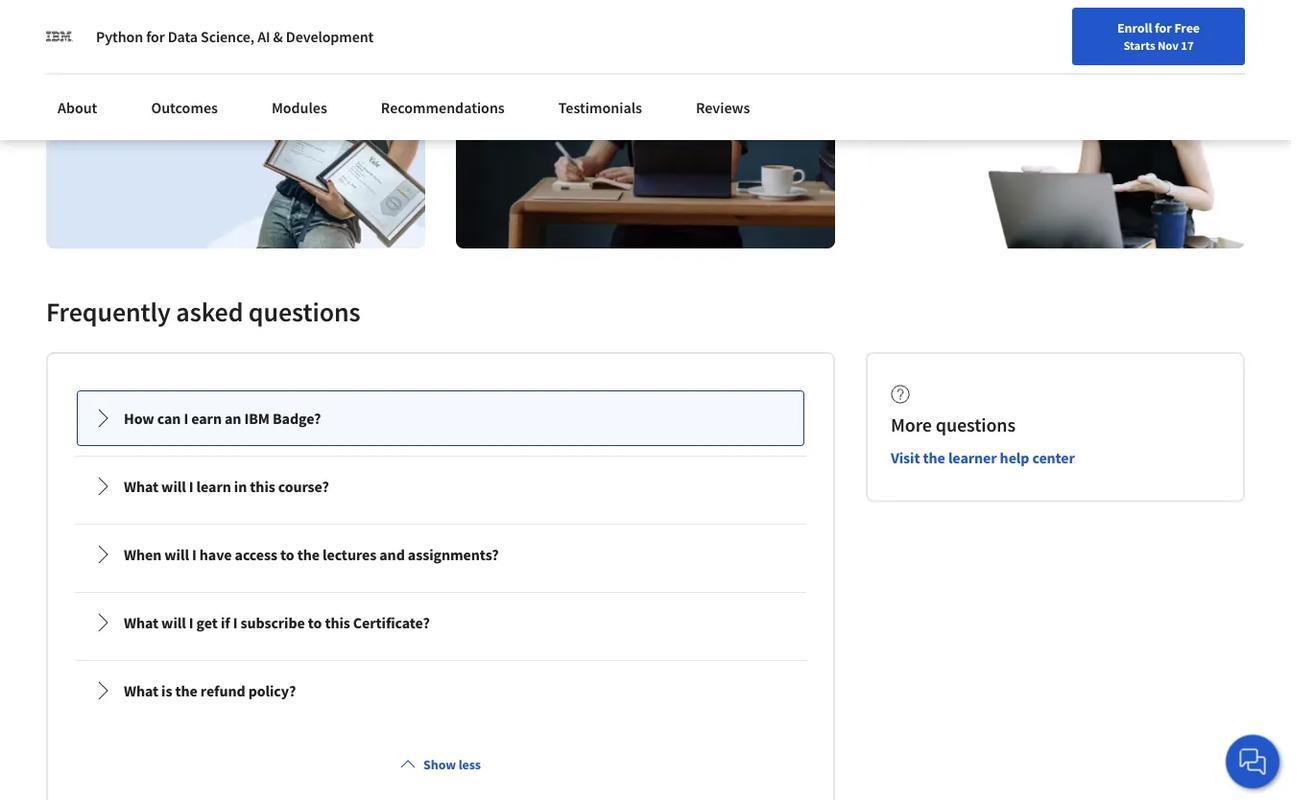 Task type: locate. For each thing, give the bounding box(es) containing it.
outcomes
[[151, 98, 218, 117]]

what will i learn in this course? button
[[78, 460, 804, 514]]

0 vertical spatial opens in a new tab image
[[375, 519, 390, 534]]

3 what from the top
[[124, 682, 158, 701]]

to inside dropdown button
[[280, 546, 294, 565]]

0 horizontal spatial to
[[280, 546, 294, 565]]

1 horizontal spatial for
[[1155, 19, 1172, 36]]

data
[[168, 27, 198, 46]]

what will i learn in this course?
[[124, 477, 329, 497]]

list containing how can i earn an ibm badge?
[[71, 385, 810, 788]]

questions right 'asked'
[[249, 295, 361, 329]]

opens in a new tab image
[[113, 519, 128, 534]]

how can i earn an ibm badge?
[[124, 409, 321, 428]]

refund
[[201, 682, 245, 701]]

starts
[[1124, 37, 1156, 53]]

ai
[[258, 27, 270, 46]]

chat with us image
[[1238, 747, 1269, 778]]

1 vertical spatial will
[[164, 546, 189, 565]]

will inside dropdown button
[[161, 614, 186, 633]]

i left get
[[189, 614, 194, 633]]

can
[[157, 409, 181, 428]]

this
[[250, 477, 275, 497], [325, 614, 350, 633]]

to right the access
[[280, 546, 294, 565]]

this inside dropdown button
[[250, 477, 275, 497]]

list
[[71, 385, 810, 788]]

None search field
[[274, 50, 504, 89]]

your
[[822, 60, 848, 78]]

the left lectures
[[297, 546, 320, 565]]

17
[[1181, 37, 1194, 53]]

1 horizontal spatial the
[[297, 546, 320, 565]]

how can i earn an ibm badge? button
[[78, 392, 804, 446]]

ibm image
[[46, 23, 73, 50]]

show notifications image
[[1068, 62, 1091, 85]]

1 horizontal spatial this
[[325, 614, 350, 633]]

i inside when will i have access to the lectures and assignments? dropdown button
[[192, 546, 197, 565]]

badge?
[[273, 409, 321, 428]]

for
[[1155, 19, 1172, 36], [146, 27, 165, 46]]

opens in a new tab image up and
[[375, 519, 390, 534]]

1 horizontal spatial questions
[[936, 413, 1016, 437]]

the inside dropdown button
[[175, 682, 198, 701]]

what inside dropdown button
[[124, 614, 158, 633]]

1 vertical spatial this
[[325, 614, 350, 633]]

i left "have" at the bottom of page
[[192, 546, 197, 565]]

what left get
[[124, 614, 158, 633]]

assignments?
[[408, 546, 499, 565]]

less
[[459, 757, 481, 774]]

what will i get if i subscribe to this certificate?
[[124, 614, 430, 633]]

testimonials link
[[547, 86, 654, 129]]

the right is
[[175, 682, 198, 701]]

opens in a new tab image left and
[[336, 557, 351, 572]]

will
[[161, 477, 186, 497], [164, 546, 189, 565], [161, 614, 186, 633]]

0 horizontal spatial this
[[250, 477, 275, 497]]

show less button
[[393, 748, 489, 783]]

2 horizontal spatial the
[[923, 449, 946, 468]]

what inside dropdown button
[[124, 682, 158, 701]]

1 horizontal spatial opens in a new tab image
[[375, 519, 390, 534]]

for inside enroll for free starts nov 17
[[1155, 19, 1172, 36]]

1 vertical spatial to
[[308, 614, 322, 633]]

this inside dropdown button
[[325, 614, 350, 633]]

to inside dropdown button
[[308, 614, 322, 633]]

will right when
[[164, 546, 189, 565]]

what is the refund policy? button
[[78, 665, 804, 718]]

will left get
[[161, 614, 186, 633]]

1 vertical spatial questions
[[936, 413, 1016, 437]]

this right in
[[250, 477, 275, 497]]

i left the learn
[[189, 477, 194, 497]]

show
[[424, 757, 456, 774]]

what will i get if i subscribe to this certificate? button
[[78, 596, 804, 650]]

frequently asked questions
[[46, 295, 361, 329]]

lectures
[[323, 546, 377, 565]]

frequently
[[46, 295, 171, 329]]

the right visit
[[923, 449, 946, 468]]

2 vertical spatial will
[[161, 614, 186, 633]]

outcomes link
[[140, 86, 229, 129]]

when
[[124, 546, 162, 565]]

ibm
[[244, 409, 270, 428]]

0 vertical spatial the
[[923, 449, 946, 468]]

0 vertical spatial what
[[124, 477, 158, 497]]

certificate?
[[353, 614, 430, 633]]

i
[[184, 409, 188, 428], [189, 477, 194, 497], [192, 546, 197, 565], [189, 614, 194, 633], [233, 614, 238, 633]]

python
[[96, 27, 143, 46]]

opens in a new tab image
[[375, 519, 390, 534], [336, 557, 351, 572]]

0 vertical spatial questions
[[249, 295, 361, 329]]

i for earn
[[184, 409, 188, 428]]

0 horizontal spatial opens in a new tab image
[[336, 557, 351, 572]]

i inside "how can i earn an ibm badge?" dropdown button
[[184, 409, 188, 428]]

modules
[[272, 98, 327, 117]]

1 vertical spatial the
[[297, 546, 320, 565]]

earn
[[191, 409, 222, 428]]

reviews link
[[685, 86, 762, 129]]

about
[[58, 98, 97, 117]]

0 vertical spatial this
[[250, 477, 275, 497]]

to right subscribe
[[308, 614, 322, 633]]

what left is
[[124, 682, 158, 701]]

english button
[[925, 38, 1040, 101]]

new
[[850, 60, 875, 78]]

what inside dropdown button
[[124, 477, 158, 497]]

about link
[[46, 86, 109, 129]]

this left the certificate? at the left bottom of page
[[325, 614, 350, 633]]

questions up learner on the bottom of the page
[[936, 413, 1016, 437]]

for up nov
[[1155, 19, 1172, 36]]

0 vertical spatial to
[[280, 546, 294, 565]]

&
[[273, 27, 283, 46]]

i inside what will i learn in this course? dropdown button
[[189, 477, 194, 497]]

1 vertical spatial what
[[124, 614, 158, 633]]

have
[[200, 546, 232, 565]]

1 what from the top
[[124, 477, 158, 497]]

more questions
[[891, 413, 1016, 437]]

for left data
[[146, 27, 165, 46]]

1 vertical spatial opens in a new tab image
[[336, 557, 351, 572]]

i for learn
[[189, 477, 194, 497]]

2 vertical spatial what
[[124, 682, 158, 701]]

1 horizontal spatial to
[[308, 614, 322, 633]]

i right can
[[184, 409, 188, 428]]

what up opens in a new tab image
[[124, 477, 158, 497]]

what
[[124, 477, 158, 497], [124, 614, 158, 633], [124, 682, 158, 701]]

for for python
[[146, 27, 165, 46]]

2 what from the top
[[124, 614, 158, 633]]

to
[[280, 546, 294, 565], [308, 614, 322, 633]]

0 horizontal spatial for
[[146, 27, 165, 46]]

the
[[923, 449, 946, 468], [297, 546, 320, 565], [175, 682, 198, 701]]

0 horizontal spatial the
[[175, 682, 198, 701]]

questions
[[249, 295, 361, 329], [936, 413, 1016, 437]]

visit
[[891, 449, 920, 468]]

will left the learn
[[161, 477, 186, 497]]

0 vertical spatial will
[[161, 477, 186, 497]]

2 vertical spatial the
[[175, 682, 198, 701]]

reviews
[[696, 98, 750, 117]]

visit the learner help center
[[891, 449, 1075, 468]]



Task type: describe. For each thing, give the bounding box(es) containing it.
how
[[124, 409, 154, 428]]

find your new career
[[795, 60, 915, 78]]

career
[[878, 60, 915, 78]]

for for enroll
[[1155, 19, 1172, 36]]

businesses
[[180, 10, 253, 29]]

will for have
[[164, 546, 189, 565]]

visit the learner help center link
[[891, 449, 1075, 468]]

asked
[[176, 295, 243, 329]]

when will i have access to the lectures and assignments?
[[124, 546, 499, 565]]

recommendations link
[[370, 86, 516, 129]]

center
[[1033, 449, 1075, 468]]

find
[[795, 60, 819, 78]]

find your new career link
[[785, 58, 925, 82]]

i for get
[[189, 614, 194, 633]]

what for what is the refund policy?
[[124, 682, 158, 701]]

is
[[161, 682, 172, 701]]

what is the refund policy?
[[124, 682, 296, 701]]

will for learn
[[161, 477, 186, 497]]

and
[[380, 546, 405, 565]]

businesses link
[[151, 0, 261, 38]]

enroll
[[1118, 19, 1153, 36]]

access
[[235, 546, 277, 565]]

will for get
[[161, 614, 186, 633]]

an
[[225, 409, 241, 428]]

what for what will i get if i subscribe to this certificate?
[[124, 614, 158, 633]]

recommendations
[[381, 98, 505, 117]]

help
[[1000, 449, 1030, 468]]

free
[[1175, 19, 1200, 36]]

if
[[221, 614, 230, 633]]

the inside dropdown button
[[297, 546, 320, 565]]

show less
[[424, 757, 481, 774]]

more
[[891, 413, 932, 437]]

subscribe
[[241, 614, 305, 633]]

nov
[[1158, 37, 1179, 53]]

learn
[[196, 477, 231, 497]]

python for data science, ai & development
[[96, 27, 374, 46]]

science,
[[201, 27, 255, 46]]

coursera image
[[23, 54, 145, 85]]

in
[[234, 477, 247, 497]]

enroll for free starts nov 17
[[1118, 19, 1200, 53]]

policy?
[[248, 682, 296, 701]]

when will i have access to the lectures and assignments? button
[[78, 528, 804, 582]]

learner
[[949, 449, 997, 468]]

course?
[[278, 477, 329, 497]]

what for what will i learn in this course?
[[124, 477, 158, 497]]

i for have
[[192, 546, 197, 565]]

development
[[286, 27, 374, 46]]

modules link
[[260, 86, 339, 129]]

english
[[959, 60, 1006, 79]]

i right if
[[233, 614, 238, 633]]

get
[[196, 614, 218, 633]]

testimonials
[[559, 98, 642, 117]]

0 horizontal spatial questions
[[249, 295, 361, 329]]



Task type: vqa. For each thing, say whether or not it's contained in the screenshot.
the top to
yes



